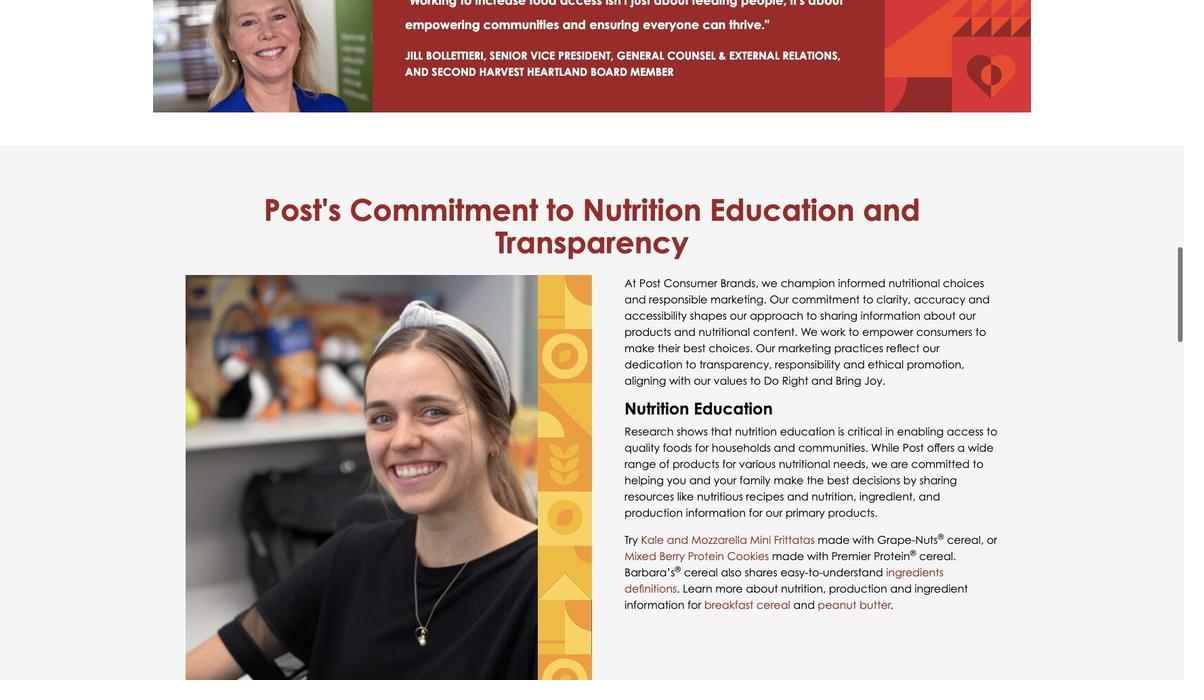 Task type: vqa. For each thing, say whether or not it's contained in the screenshot.
the Premier
yes



Task type: describe. For each thing, give the bounding box(es) containing it.
post symbols on a red background. image
[[885, 0, 1031, 112]]

ensuring
[[590, 17, 640, 32]]

marketing.
[[711, 293, 767, 307]]

accuracy
[[914, 293, 966, 307]]

products.
[[828, 506, 878, 520]]

approach
[[750, 309, 803, 323]]

feeding
[[692, 0, 738, 7]]

while
[[871, 441, 900, 454]]

a woman in an office looks at the camera. image
[[186, 275, 592, 680]]

helping
[[625, 473, 664, 487]]

family
[[740, 473, 771, 487]]

cereal.
[[919, 549, 956, 563]]

foods
[[663, 441, 692, 454]]

choices.
[[709, 342, 753, 355]]

premier
[[832, 549, 871, 563]]

research
[[625, 425, 674, 438]]

production inside . learn more about nutrition, production and ingredient information for
[[829, 582, 887, 595]]

nutrition inside nutrition education research shows that nutrition education is critical in enabling access to quality foods for households and communities. while post offers a wide range of products for various nutritional needs, we are committed to helping you and your family make the best decisions by sharing resources like nutritious recipes and nutrition, ingredient, and production information for our primary products.
[[625, 399, 689, 419]]

reflect
[[886, 342, 920, 355]]

and inside . learn more about nutrition, production and ingredient information for
[[890, 582, 912, 595]]

shows
[[677, 425, 708, 438]]

kale and mozzarella mini frittatas link
[[641, 533, 815, 547]]

nuts
[[915, 533, 938, 547]]

cereal for breakfast
[[757, 598, 790, 612]]

about up 'everyone'
[[654, 0, 689, 7]]

jill
[[405, 49, 423, 62]]

content.
[[753, 326, 798, 339]]

education
[[780, 425, 835, 438]]

that
[[711, 425, 732, 438]]

relations,
[[783, 49, 841, 62]]

your
[[714, 473, 737, 487]]

grape-
[[877, 533, 915, 547]]

it's
[[790, 0, 805, 7]]

can
[[703, 17, 726, 32]]

information inside . learn more about nutrition, production and ingredient information for
[[625, 598, 685, 612]]

access inside nutrition education research shows that nutrition education is critical in enabling access to quality foods for households and communities. while post offers a wide range of products for various nutritional needs, we are committed to helping you and your family make the best decisions by sharing resources like nutritious recipes and nutrition, ingredient, and production information for our primary products.
[[947, 425, 984, 438]]

2 horizontal spatial nutritional
[[889, 277, 940, 290]]

marketing
[[778, 342, 831, 355]]

commitment
[[350, 192, 538, 227]]

"working to increase food access isn't just about feeding people;  it's about empowering communities and ensuring everyone can thrive."
[[405, 0, 843, 32]]

enabling
[[897, 425, 944, 438]]

jill_bollettieri image
[[153, 0, 373, 112]]

best inside at post consumer brands, we champion informed nutritional choices and responsible marketing. our commitment to clarity, accuracy and accessibility shapes our approach to sharing information about our products and nutritional content. we work to empower consumers to make their best choices. our marketing practices reflect our dedication to transparency, responsibility and ethical promotion, aligning with our values to do right and bring joy.
[[683, 342, 706, 355]]

we
[[801, 326, 818, 339]]

1 horizontal spatial .
[[891, 598, 894, 612]]

2 protein from the left
[[874, 549, 910, 563]]

households
[[712, 441, 771, 454]]

we inside at post consumer brands, we champion informed nutritional choices and responsible marketing. our commitment to clarity, accuracy and accessibility shapes our approach to sharing information about our products and nutritional content. we work to empower consumers to make their best choices. our marketing practices reflect our dedication to transparency, responsibility and ethical promotion, aligning with our values to do right and bring joy.
[[762, 277, 778, 290]]

commitment
[[792, 293, 860, 307]]

promotion,
[[907, 358, 965, 372]]

products inside at post consumer brands, we champion informed nutritional choices and responsible marketing. our commitment to clarity, accuracy and accessibility shapes our approach to sharing information about our products and nutritional content. we work to empower consumers to make their best choices. our marketing practices reflect our dedication to transparency, responsibility and ethical promotion, aligning with our values to do right and bring joy.
[[625, 326, 671, 339]]

post's commitment to nutrition education and transparency
[[264, 192, 920, 260]]

at
[[625, 277, 636, 290]]

increase
[[475, 0, 526, 7]]

breakfast cereal link
[[704, 598, 790, 612]]

easy-
[[781, 566, 809, 579]]

sharing inside at post consumer brands, we champion informed nutritional choices and responsible marketing. our commitment to clarity, accuracy and accessibility shapes our approach to sharing information about our products and nutritional content. we work to empower consumers to make their best choices. our marketing practices reflect our dedication to transparency, responsibility and ethical promotion, aligning with our values to do right and bring joy.
[[820, 309, 858, 323]]

also
[[721, 566, 742, 579]]

jill bollettieri, senior vice president, general counsel & external relations, and second harvest heartland board member
[[405, 49, 841, 78]]

decisions
[[852, 473, 900, 487]]

make inside nutrition education research shows that nutrition education is critical in enabling access to quality foods for households and communities. while post offers a wide range of products for various nutritional needs, we are committed to helping you and your family make the best decisions by sharing resources like nutritious recipes and nutrition, ingredient, and production information for our primary products.
[[774, 473, 804, 487]]

definitions
[[625, 582, 677, 595]]

our inside nutrition education research shows that nutrition education is critical in enabling access to quality foods for households and communities. while post offers a wide range of products for various nutritional needs, we are committed to helping you and your family make the best decisions by sharing resources like nutritious recipes and nutrition, ingredient, and production information for our primary products.
[[766, 506, 783, 520]]

nutrition
[[735, 425, 777, 438]]

needs,
[[833, 457, 869, 471]]

like
[[677, 490, 694, 503]]

we inside nutrition education research shows that nutrition education is critical in enabling access to quality foods for households and communities. while post offers a wide range of products for various nutritional needs, we are committed to helping you and your family make the best decisions by sharing resources like nutritious recipes and nutrition, ingredient, and production information for our primary products.
[[872, 457, 888, 471]]

post inside nutrition education research shows that nutrition education is critical in enabling access to quality foods for households and communities. while post offers a wide range of products for various nutritional needs, we are committed to helping you and your family make the best decisions by sharing resources like nutritious recipes and nutrition, ingredient, and production information for our primary products.
[[903, 441, 924, 454]]

peanut
[[818, 598, 857, 612]]

joy.
[[864, 374, 886, 388]]

various
[[739, 457, 776, 471]]

offers
[[927, 441, 955, 454]]

information inside nutrition education research shows that nutrition education is critical in enabling access to quality foods for households and communities. while post offers a wide range of products for various nutritional needs, we are committed to helping you and your family make the best decisions by sharing resources like nutritious recipes and nutrition, ingredient, and production information for our primary products.
[[686, 506, 746, 520]]

mozzarella
[[691, 533, 747, 547]]

try kale and mozzarella mini frittatas made with grape-nuts ® cereal, or mixed berry protein cookies made with premier protein ®
[[625, 532, 997, 563]]

ingredients definitions
[[625, 566, 944, 595]]

. inside . learn more about nutrition, production and ingredient information for
[[677, 582, 680, 595]]

right
[[782, 374, 808, 388]]

ingredient,
[[860, 490, 916, 503]]

production inside nutrition education research shows that nutrition education is critical in enabling access to quality foods for households and communities. while post offers a wide range of products for various nutritional needs, we are committed to helping you and your family make the best decisions by sharing resources like nutritious recipes and nutrition, ingredient, and production information for our primary products.
[[625, 506, 683, 520]]

food
[[530, 0, 557, 7]]

of
[[659, 457, 670, 471]]

shares
[[745, 566, 778, 579]]

nutrition, inside nutrition education research shows that nutrition education is critical in enabling access to quality foods for households and communities. while post offers a wide range of products for various nutritional needs, we are committed to helping you and your family make the best decisions by sharing resources like nutritious recipes and nutrition, ingredient, and production information for our primary products.
[[812, 490, 857, 503]]

clarity,
[[877, 293, 911, 307]]

about right it's
[[808, 0, 843, 7]]

nutrition, inside . learn more about nutrition, production and ingredient information for
[[781, 582, 826, 595]]

people;
[[741, 0, 787, 7]]

transparency,
[[699, 358, 772, 372]]

the
[[807, 473, 824, 487]]

bollettieri,
[[426, 49, 487, 62]]

1 horizontal spatial ®
[[910, 548, 916, 558]]

nutritious
[[697, 490, 743, 503]]

and inside try kale and mozzarella mini frittatas made with grape-nuts ® cereal, or mixed berry protein cookies made with premier protein ®
[[667, 533, 688, 547]]

you
[[667, 473, 686, 487]]

at post consumer brands, we champion informed nutritional choices and responsible marketing. our commitment to clarity, accuracy and accessibility shapes our approach to sharing information about our products and nutritional content. we work to empower consumers to make their best choices. our marketing practices reflect our dedication to transparency, responsibility and ethical promotion, aligning with our values to do right and bring joy.
[[625, 277, 990, 388]]

about inside at post consumer brands, we champion informed nutritional choices and responsible marketing. our commitment to clarity, accuracy and accessibility shapes our approach to sharing information about our products and nutritional content. we work to empower consumers to make their best choices. our marketing practices reflect our dedication to transparency, responsibility and ethical promotion, aligning with our values to do right and bring joy.
[[924, 309, 956, 323]]

make inside at post consumer brands, we champion informed nutritional choices and responsible marketing. our commitment to clarity, accuracy and accessibility shapes our approach to sharing information about our products and nutritional content. we work to empower consumers to make their best choices. our marketing practices reflect our dedication to transparency, responsibility and ethical promotion, aligning with our values to do right and bring joy.
[[625, 342, 655, 355]]

champion
[[781, 277, 835, 290]]

&
[[719, 49, 726, 62]]

shapes
[[690, 309, 727, 323]]



Task type: locate. For each thing, give the bounding box(es) containing it.
0 horizontal spatial make
[[625, 342, 655, 355]]

1 vertical spatial made
[[772, 549, 804, 563]]

education inside nutrition education research shows that nutrition education is critical in enabling access to quality foods for households and communities. while post offers a wide range of products for various nutritional needs, we are committed to helping you and your family make the best decisions by sharing resources like nutritious recipes and nutrition, ingredient, and production information for our primary products.
[[694, 399, 773, 419]]

responsibility
[[775, 358, 840, 372]]

mixed
[[625, 549, 656, 563]]

1 horizontal spatial with
[[807, 549, 829, 563]]

our left values
[[694, 374, 711, 388]]

1 vertical spatial information
[[686, 506, 746, 520]]

2 horizontal spatial with
[[853, 533, 874, 547]]

1 vertical spatial with
[[853, 533, 874, 547]]

for down shows
[[695, 441, 709, 454]]

make left "the"
[[774, 473, 804, 487]]

thrive."
[[729, 17, 770, 32]]

post right at
[[639, 277, 661, 290]]

ingredient
[[915, 582, 968, 595]]

nutritional for education
[[779, 457, 830, 471]]

information down nutritious
[[686, 506, 746, 520]]

breakfast
[[704, 598, 754, 612]]

access inside ""working to increase food access isn't just about feeding people;  it's about empowering communities and ensuring everyone can thrive.""
[[560, 0, 602, 7]]

about inside . learn more about nutrition, production and ingredient information for
[[746, 582, 778, 595]]

responsible
[[649, 293, 708, 307]]

to-
[[809, 566, 823, 579]]

or
[[987, 533, 997, 547]]

ingredients
[[886, 566, 944, 579]]

1 horizontal spatial we
[[872, 457, 888, 471]]

0 vertical spatial education
[[710, 192, 855, 227]]

1 vertical spatial nutrition
[[625, 399, 689, 419]]

ingredients definitions link
[[625, 566, 944, 595]]

post inside at post consumer brands, we champion informed nutritional choices and responsible marketing. our commitment to clarity, accuracy and accessibility shapes our approach to sharing information about our products and nutritional content. we work to empower consumers to make their best choices. our marketing practices reflect our dedication to transparency, responsibility and ethical promotion, aligning with our values to do right and bring joy.
[[639, 277, 661, 290]]

with up premier in the right bottom of the page
[[853, 533, 874, 547]]

our up approach
[[770, 293, 789, 307]]

nutritional up the clarity,
[[889, 277, 940, 290]]

recipes
[[746, 490, 784, 503]]

0 horizontal spatial cereal
[[684, 566, 718, 579]]

vice
[[530, 49, 555, 62]]

for up the "your"
[[722, 457, 736, 471]]

post's
[[264, 192, 341, 227]]

1 vertical spatial we
[[872, 457, 888, 471]]

frittatas
[[774, 533, 815, 547]]

0 horizontal spatial products
[[625, 326, 671, 339]]

0 horizontal spatial best
[[683, 342, 706, 355]]

0 vertical spatial .
[[677, 582, 680, 595]]

0 vertical spatial cereal
[[684, 566, 718, 579]]

. left learn
[[677, 582, 680, 595]]

0 horizontal spatial we
[[762, 277, 778, 290]]

nutrition inside post's commitment to nutrition education and transparency
[[583, 192, 702, 227]]

nutritional up "the"
[[779, 457, 830, 471]]

cookies
[[727, 549, 769, 563]]

to inside ""working to increase food access isn't just about feeding people;  it's about empowering communities and ensuring everyone can thrive.""
[[460, 0, 472, 7]]

products down foods on the right
[[673, 457, 719, 471]]

empower
[[862, 326, 913, 339]]

1 vertical spatial our
[[756, 342, 775, 355]]

senior
[[490, 49, 527, 62]]

for down learn
[[688, 598, 701, 612]]

. learn more about nutrition, production and ingredient information for
[[625, 582, 968, 612]]

® inside ® cereal also shares easy-to-understand
[[675, 564, 681, 574]]

for inside . learn more about nutrition, production and ingredient information for
[[688, 598, 701, 612]]

cereal up learn
[[684, 566, 718, 579]]

president,
[[558, 49, 614, 62]]

® up cereal.
[[938, 532, 944, 542]]

our up promotion,
[[923, 342, 940, 355]]

0 horizontal spatial .
[[677, 582, 680, 595]]

choices
[[943, 277, 984, 290]]

® down nuts
[[910, 548, 916, 558]]

1 horizontal spatial nutritional
[[779, 457, 830, 471]]

just
[[631, 0, 651, 7]]

1 horizontal spatial make
[[774, 473, 804, 487]]

1 protein from the left
[[688, 549, 724, 563]]

1 horizontal spatial sharing
[[920, 473, 957, 487]]

bring
[[836, 374, 861, 388]]

1 horizontal spatial products
[[673, 457, 719, 471]]

kale
[[641, 533, 664, 547]]

values
[[714, 374, 747, 388]]

sharing down the committed
[[920, 473, 957, 487]]

information inside at post consumer brands, we champion informed nutritional choices and responsible marketing. our commitment to clarity, accuracy and accessibility shapes our approach to sharing information about our products and nutritional content. we work to empower consumers to make their best choices. our marketing practices reflect our dedication to transparency, responsibility and ethical promotion, aligning with our values to do right and bring joy.
[[861, 309, 921, 323]]

post
[[639, 277, 661, 290], [903, 441, 924, 454]]

nutrition education research shows that nutrition education is critical in enabling access to quality foods for households and communities. while post offers a wide range of products for various nutritional needs, we are committed to helping you and your family make the best decisions by sharing resources like nutritious recipes and nutrition, ingredient, and production information for our primary products.
[[625, 399, 998, 520]]

0 vertical spatial nutrition
[[583, 192, 702, 227]]

0 vertical spatial post
[[639, 277, 661, 290]]

counsel
[[667, 49, 716, 62]]

learn
[[683, 582, 713, 595]]

products
[[625, 326, 671, 339], [673, 457, 719, 471]]

and inside ""working to increase food access isn't just about feeding people;  it's about empowering communities and ensuring everyone can thrive.""
[[563, 17, 586, 32]]

0 vertical spatial access
[[560, 0, 602, 7]]

access up a
[[947, 425, 984, 438]]

production down resources
[[625, 506, 683, 520]]

with down dedication
[[669, 374, 691, 388]]

0 vertical spatial make
[[625, 342, 655, 355]]

nutritional up choices.
[[699, 326, 750, 339]]

critical
[[848, 425, 882, 438]]

practices
[[834, 342, 883, 355]]

1 vertical spatial production
[[829, 582, 887, 595]]

made up ® cereal also shares easy-to-understand
[[772, 549, 804, 563]]

our down content.
[[756, 342, 775, 355]]

nutritional inside nutrition education research shows that nutrition education is critical in enabling access to quality foods for households and communities. while post offers a wide range of products for various nutritional needs, we are committed to helping you and your family make the best decisions by sharing resources like nutritious recipes and nutrition, ingredient, and production information for our primary products.
[[779, 457, 830, 471]]

sharing inside nutrition education research shows that nutrition education is critical in enabling access to quality foods for households and communities. while post offers a wide range of products for various nutritional needs, we are committed to helping you and your family make the best decisions by sharing resources like nutritious recipes and nutrition, ingredient, and production information for our primary products.
[[920, 473, 957, 487]]

best
[[683, 342, 706, 355], [827, 473, 849, 487]]

we
[[762, 277, 778, 290], [872, 457, 888, 471]]

0 vertical spatial nutritional
[[889, 277, 940, 290]]

protein down grape-
[[874, 549, 910, 563]]

our up consumers
[[959, 309, 976, 323]]

0 horizontal spatial access
[[560, 0, 602, 7]]

nutrition,
[[812, 490, 857, 503], [781, 582, 826, 595]]

to
[[460, 0, 472, 7], [546, 192, 575, 227], [863, 293, 874, 307], [806, 309, 817, 323], [849, 326, 859, 339], [976, 326, 986, 339], [686, 358, 696, 372], [750, 374, 761, 388], [987, 425, 998, 438], [973, 457, 984, 471]]

1 vertical spatial sharing
[[920, 473, 957, 487]]

about down accuracy on the top right
[[924, 309, 956, 323]]

1 vertical spatial make
[[774, 473, 804, 487]]

and inside jill bollettieri, senior vice president, general counsel & external relations, and second harvest heartland board member
[[405, 65, 429, 78]]

best inside nutrition education research shows that nutrition education is critical in enabling access to quality foods for households and communities. while post offers a wide range of products for various nutritional needs, we are committed to helping you and your family make the best decisions by sharing resources like nutritious recipes and nutrition, ingredient, and production information for our primary products.
[[827, 473, 849, 487]]

for
[[695, 441, 709, 454], [722, 457, 736, 471], [749, 506, 763, 520], [688, 598, 701, 612]]

with up to-
[[807, 549, 829, 563]]

about
[[654, 0, 689, 7], [808, 0, 843, 7], [924, 309, 956, 323], [746, 582, 778, 595]]

1 horizontal spatial protein
[[874, 549, 910, 563]]

berry
[[659, 549, 685, 563]]

their
[[658, 342, 680, 355]]

brands,
[[721, 277, 759, 290]]

1 horizontal spatial production
[[829, 582, 887, 595]]

0 vertical spatial information
[[861, 309, 921, 323]]

information down definitions
[[625, 598, 685, 612]]

empowering
[[405, 17, 480, 32]]

products down accessibility
[[625, 326, 671, 339]]

nutrition, down "the"
[[812, 490, 857, 503]]

0 horizontal spatial made
[[772, 549, 804, 563]]

do
[[764, 374, 779, 388]]

2 vertical spatial with
[[807, 549, 829, 563]]

information up empower
[[861, 309, 921, 323]]

our down marketing.
[[730, 309, 747, 323]]

for down recipes
[[749, 506, 763, 520]]

sharing up work
[[820, 309, 858, 323]]

1 vertical spatial nutritional
[[699, 326, 750, 339]]

about down shares at the bottom right of the page
[[746, 582, 778, 595]]

0 vertical spatial sharing
[[820, 309, 858, 323]]

® down "berry"
[[675, 564, 681, 574]]

2 vertical spatial ®
[[675, 564, 681, 574]]

0 horizontal spatial information
[[625, 598, 685, 612]]

post down enabling
[[903, 441, 924, 454]]

0 horizontal spatial nutritional
[[699, 326, 750, 339]]

quality
[[625, 441, 660, 454]]

1 horizontal spatial post
[[903, 441, 924, 454]]

1 vertical spatial nutrition,
[[781, 582, 826, 595]]

0 vertical spatial nutrition,
[[812, 490, 857, 503]]

access left isn't
[[560, 0, 602, 7]]

0 vertical spatial ®
[[938, 532, 944, 542]]

0 horizontal spatial ®
[[675, 564, 681, 574]]

peanut butter link
[[818, 598, 891, 612]]

education inside post's commitment to nutrition education and transparency
[[710, 192, 855, 227]]

cereal down ingredients definitions link
[[757, 598, 790, 612]]

dedication
[[625, 358, 683, 372]]

0 vertical spatial our
[[770, 293, 789, 307]]

. down the ingredients
[[891, 598, 894, 612]]

0 vertical spatial made
[[818, 533, 850, 547]]

1 vertical spatial post
[[903, 441, 924, 454]]

wide
[[968, 441, 994, 454]]

sharing
[[820, 309, 858, 323], [920, 473, 957, 487]]

0 horizontal spatial sharing
[[820, 309, 858, 323]]

accessibility
[[625, 309, 687, 323]]

consumers
[[916, 326, 973, 339]]

cereal. barbara's
[[625, 549, 956, 579]]

1 horizontal spatial cereal
[[757, 598, 790, 612]]

harvest
[[479, 65, 524, 78]]

cereal inside ® cereal also shares easy-to-understand
[[684, 566, 718, 579]]

by
[[903, 473, 917, 487]]

0 vertical spatial best
[[683, 342, 706, 355]]

production up peanut butter link
[[829, 582, 887, 595]]

2 vertical spatial information
[[625, 598, 685, 612]]

communities.
[[798, 441, 868, 454]]

1 vertical spatial cereal
[[757, 598, 790, 612]]

0 vertical spatial products
[[625, 326, 671, 339]]

we right brands,
[[762, 277, 778, 290]]

1 horizontal spatial access
[[947, 425, 984, 438]]

primary
[[786, 506, 825, 520]]

to inside post's commitment to nutrition education and transparency
[[546, 192, 575, 227]]

1 vertical spatial access
[[947, 425, 984, 438]]

our down recipes
[[766, 506, 783, 520]]

® cereal also shares easy-to-understand
[[675, 564, 886, 579]]

0 vertical spatial production
[[625, 506, 683, 520]]

2 vertical spatial nutritional
[[779, 457, 830, 471]]

with inside at post consumer brands, we champion informed nutritional choices and responsible marketing. our commitment to clarity, accuracy and accessibility shapes our approach to sharing information about our products and nutritional content. we work to empower consumers to make their best choices. our marketing practices reflect our dedication to transparency, responsibility and ethical promotion, aligning with our values to do right and bring joy.
[[669, 374, 691, 388]]

best down needs,
[[827, 473, 849, 487]]

and inside post's commitment to nutrition education and transparency
[[863, 192, 920, 227]]

0 horizontal spatial production
[[625, 506, 683, 520]]

best right the their
[[683, 342, 706, 355]]

protein down mozzarella
[[688, 549, 724, 563]]

is
[[838, 425, 845, 438]]

our
[[770, 293, 789, 307], [756, 342, 775, 355]]

0 vertical spatial with
[[669, 374, 691, 388]]

informed
[[838, 277, 886, 290]]

0 horizontal spatial post
[[639, 277, 661, 290]]

0 horizontal spatial with
[[669, 374, 691, 388]]

1 horizontal spatial made
[[818, 533, 850, 547]]

0 vertical spatial we
[[762, 277, 778, 290]]

general
[[617, 49, 664, 62]]

cereal for ®
[[684, 566, 718, 579]]

nutritional for post
[[699, 326, 750, 339]]

mixed berry protein cookies link
[[625, 549, 769, 563]]

second
[[432, 65, 476, 78]]

consumer
[[664, 277, 718, 290]]

try
[[625, 533, 638, 547]]

nutrition, up breakfast cereal and peanut butter .
[[781, 582, 826, 595]]

1 vertical spatial ®
[[910, 548, 916, 558]]

we up decisions
[[872, 457, 888, 471]]

aligning
[[625, 374, 666, 388]]

member
[[630, 65, 674, 78]]

1 vertical spatial education
[[694, 399, 773, 419]]

communities
[[483, 17, 559, 32]]

1 horizontal spatial information
[[686, 506, 746, 520]]

0 horizontal spatial protein
[[688, 549, 724, 563]]

transparency
[[495, 224, 689, 260]]

1 vertical spatial best
[[827, 473, 849, 487]]

1 vertical spatial products
[[673, 457, 719, 471]]

make up dedication
[[625, 342, 655, 355]]

products inside nutrition education research shows that nutrition education is critical in enabling access to quality foods for households and communities. while post offers a wide range of products for various nutritional needs, we are committed to helping you and your family make the best decisions by sharing resources like nutritious recipes and nutrition, ingredient, and production information for our primary products.
[[673, 457, 719, 471]]

made up premier in the right bottom of the page
[[818, 533, 850, 547]]

2 horizontal spatial information
[[861, 309, 921, 323]]

1 vertical spatial .
[[891, 598, 894, 612]]

barbara's
[[625, 566, 675, 579]]

2 horizontal spatial ®
[[938, 532, 944, 542]]

cereal,
[[947, 533, 984, 547]]

work
[[821, 326, 846, 339]]

our
[[730, 309, 747, 323], [959, 309, 976, 323], [923, 342, 940, 355], [694, 374, 711, 388], [766, 506, 783, 520]]

1 horizontal spatial best
[[827, 473, 849, 487]]



